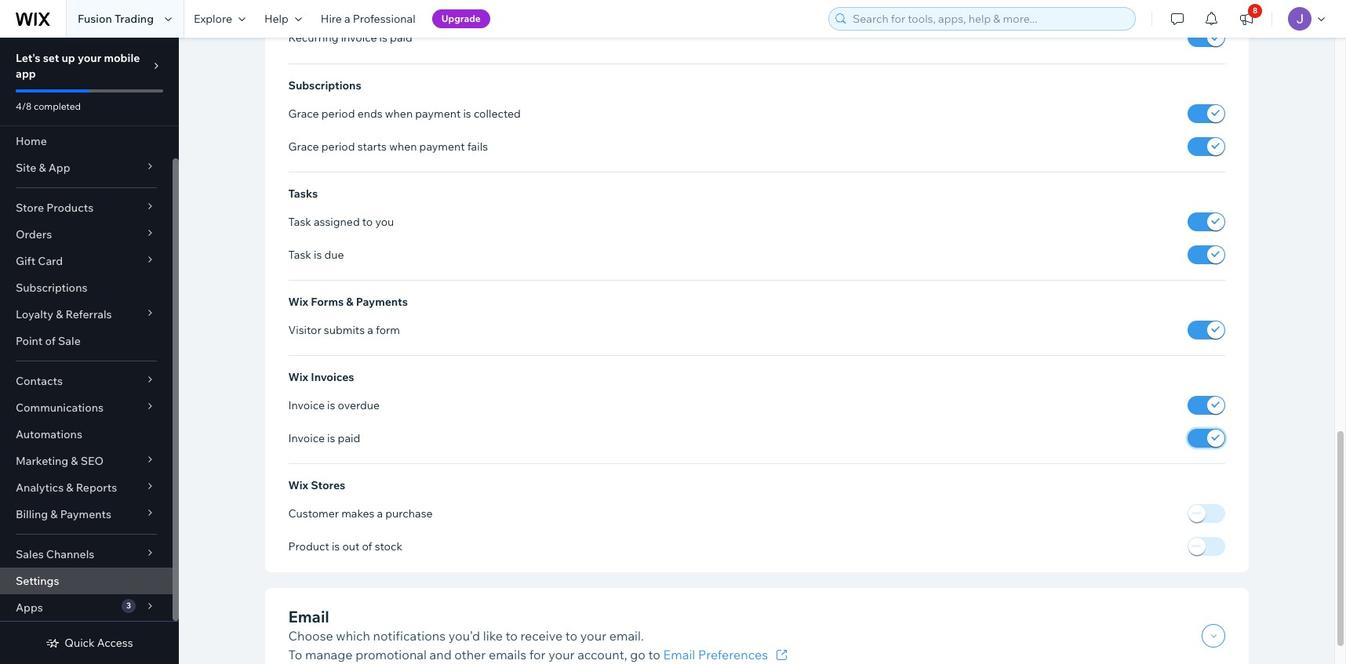 Task type: locate. For each thing, give the bounding box(es) containing it.
gift card
[[16, 254, 63, 268]]

to
[[288, 647, 302, 663]]

of right out
[[362, 540, 372, 554]]

& right the forms
[[346, 295, 354, 309]]

& right loyalty
[[56, 308, 63, 322]]

hire a professional
[[321, 12, 416, 26]]

1 horizontal spatial of
[[362, 540, 372, 554]]

is for overdue
[[327, 398, 335, 413]]

a
[[344, 12, 350, 26], [367, 323, 373, 337], [377, 507, 383, 521]]

payments down the analytics & reports dropdown button
[[60, 508, 111, 522]]

is left out
[[332, 540, 340, 554]]

collected
[[474, 106, 521, 120]]

1 horizontal spatial your
[[549, 647, 575, 663]]

subscriptions down recurring
[[288, 78, 361, 92]]

1 vertical spatial your
[[580, 628, 607, 644]]

payments inside billing & payments popup button
[[60, 508, 111, 522]]

communications button
[[0, 395, 173, 421]]

out
[[342, 540, 360, 554]]

wix stores
[[288, 479, 345, 493]]

2 horizontal spatial your
[[580, 628, 607, 644]]

your right for
[[549, 647, 575, 663]]

visitor
[[288, 323, 321, 337]]

email inside email choose which notifications you'd like to receive to your email.
[[288, 607, 329, 627]]

wix left invoices
[[288, 370, 308, 384]]

2 wix from the top
[[288, 370, 308, 384]]

0 vertical spatial invoice
[[288, 398, 325, 413]]

of left "sale" on the left bottom of page
[[45, 334, 56, 348]]

paid
[[390, 31, 413, 45], [338, 431, 360, 446]]

invoice for invoice is paid
[[288, 431, 325, 446]]

is left due
[[314, 248, 322, 262]]

a left form
[[367, 323, 373, 337]]

help
[[264, 12, 289, 26]]

2 period from the top
[[322, 139, 355, 153]]

a right makes
[[377, 507, 383, 521]]

orders button
[[0, 221, 173, 248]]

0 vertical spatial payment
[[415, 106, 461, 120]]

1 invoice from the top
[[288, 398, 325, 413]]

wix for wix stores
[[288, 479, 308, 493]]

paid down professional
[[390, 31, 413, 45]]

mobile
[[104, 51, 140, 65]]

0 vertical spatial payments
[[356, 295, 408, 309]]

invoice
[[341, 31, 377, 45]]

email up choose
[[288, 607, 329, 627]]

customer makes a purchase
[[288, 507, 433, 521]]

& right billing
[[50, 508, 58, 522]]

paid down overdue
[[338, 431, 360, 446]]

1 vertical spatial paid
[[338, 431, 360, 446]]

period
[[322, 106, 355, 120], [322, 139, 355, 153]]

and
[[430, 647, 452, 663]]

1 vertical spatial payments
[[60, 508, 111, 522]]

2 task from the top
[[288, 248, 311, 262]]

a for makes
[[377, 507, 383, 521]]

notifications
[[373, 628, 446, 644]]

when right ends
[[385, 106, 413, 120]]

1 vertical spatial a
[[367, 323, 373, 337]]

task
[[288, 215, 311, 229], [288, 248, 311, 262]]

grace
[[288, 106, 319, 120], [288, 139, 319, 153]]

communications
[[16, 401, 104, 415]]

task down 'tasks' on the top of the page
[[288, 215, 311, 229]]

0 vertical spatial of
[[45, 334, 56, 348]]

your up account,
[[580, 628, 607, 644]]

purchase
[[385, 507, 433, 521]]

sale
[[58, 334, 81, 348]]

to
[[362, 215, 373, 229], [506, 628, 518, 644], [566, 628, 578, 644], [649, 647, 661, 663]]

1 grace from the top
[[288, 106, 319, 120]]

to manage promotional and other emails for your account, go to
[[288, 647, 663, 663]]

0 horizontal spatial paid
[[338, 431, 360, 446]]

when
[[385, 106, 413, 120], [389, 139, 417, 153]]

wix left the forms
[[288, 295, 308, 309]]

1 vertical spatial subscriptions
[[16, 281, 87, 295]]

is for out
[[332, 540, 340, 554]]

your inside let's set up your mobile app
[[78, 51, 101, 65]]

task left due
[[288, 248, 311, 262]]

upgrade button
[[432, 9, 490, 28]]

2 vertical spatial wix
[[288, 479, 308, 493]]

0 vertical spatial when
[[385, 106, 413, 120]]

payment for is
[[415, 106, 461, 120]]

channels
[[46, 548, 94, 562]]

contacts button
[[0, 368, 173, 395]]

payment left collected
[[415, 106, 461, 120]]

0 horizontal spatial payments
[[60, 508, 111, 522]]

payments up form
[[356, 295, 408, 309]]

completed
[[34, 100, 81, 112]]

0 vertical spatial a
[[344, 12, 350, 26]]

trading
[[115, 12, 154, 26]]

invoice is paid
[[288, 431, 360, 446]]

payment left "fails"
[[419, 139, 465, 153]]

1 vertical spatial email
[[663, 647, 695, 663]]

subscriptions inside subscriptions link
[[16, 281, 87, 295]]

1 vertical spatial period
[[322, 139, 355, 153]]

& left seo
[[71, 454, 78, 468]]

is left overdue
[[327, 398, 335, 413]]

to left you
[[362, 215, 373, 229]]

0 vertical spatial paid
[[390, 31, 413, 45]]

card
[[38, 254, 63, 268]]

0 horizontal spatial a
[[344, 12, 350, 26]]

0 vertical spatial wix
[[288, 295, 308, 309]]

app
[[48, 161, 70, 175]]

2 invoice from the top
[[288, 431, 325, 446]]

forms
[[311, 295, 344, 309]]

manage
[[305, 647, 353, 663]]

1 period from the top
[[322, 106, 355, 120]]

site
[[16, 161, 36, 175]]

help button
[[255, 0, 311, 38]]

1 horizontal spatial subscriptions
[[288, 78, 361, 92]]

quick access
[[65, 636, 133, 650]]

2 grace from the top
[[288, 139, 319, 153]]

period left ends
[[322, 106, 355, 120]]

1 vertical spatial when
[[389, 139, 417, 153]]

marketing
[[16, 454, 68, 468]]

1 vertical spatial invoice
[[288, 431, 325, 446]]

reports
[[76, 481, 117, 495]]

4/8 completed
[[16, 100, 81, 112]]

starts
[[358, 139, 387, 153]]

grace left ends
[[288, 106, 319, 120]]

& right site
[[39, 161, 46, 175]]

1 task from the top
[[288, 215, 311, 229]]

&
[[39, 161, 46, 175], [346, 295, 354, 309], [56, 308, 63, 322], [71, 454, 78, 468], [66, 481, 73, 495], [50, 508, 58, 522]]

automations
[[16, 428, 82, 442]]

you
[[375, 215, 394, 229]]

let's
[[16, 51, 40, 65]]

up
[[62, 51, 75, 65]]

subscriptions down card
[[16, 281, 87, 295]]

0 vertical spatial your
[[78, 51, 101, 65]]

& inside dropdown button
[[39, 161, 46, 175]]

period left starts
[[322, 139, 355, 153]]

home link
[[0, 128, 173, 155]]

loyalty & referrals
[[16, 308, 112, 322]]

1 horizontal spatial paid
[[390, 31, 413, 45]]

1 vertical spatial task
[[288, 248, 311, 262]]

1 horizontal spatial email
[[663, 647, 695, 663]]

& for payments
[[50, 508, 58, 522]]

2 vertical spatial a
[[377, 507, 383, 521]]

email choose which notifications you'd like to receive to your email.
[[288, 607, 644, 644]]

grace up 'tasks' on the top of the page
[[288, 139, 319, 153]]

sidebar element
[[0, 38, 179, 665]]

product is out of stock
[[288, 540, 403, 554]]

0 vertical spatial period
[[322, 106, 355, 120]]

marketing & seo
[[16, 454, 104, 468]]

wix
[[288, 295, 308, 309], [288, 370, 308, 384], [288, 479, 308, 493]]

subscriptions
[[288, 78, 361, 92], [16, 281, 87, 295]]

is for paid
[[327, 431, 335, 446]]

to right go at the left bottom of page
[[649, 647, 661, 663]]

billing & payments
[[16, 508, 111, 522]]

& inside popup button
[[50, 508, 58, 522]]

1 wix from the top
[[288, 295, 308, 309]]

0 vertical spatial email
[[288, 607, 329, 627]]

1 vertical spatial payment
[[419, 139, 465, 153]]

task for task is due
[[288, 248, 311, 262]]

& left 'reports'
[[66, 481, 73, 495]]

choose
[[288, 628, 333, 644]]

3
[[126, 601, 131, 611]]

0 horizontal spatial of
[[45, 334, 56, 348]]

emails
[[489, 647, 527, 663]]

your
[[78, 51, 101, 65], [580, 628, 607, 644], [549, 647, 575, 663]]

email right go at the left bottom of page
[[663, 647, 695, 663]]

is down professional
[[379, 31, 388, 45]]

invoice down "invoice is overdue"
[[288, 431, 325, 446]]

stock
[[375, 540, 403, 554]]

sales channels
[[16, 548, 94, 562]]

other
[[455, 647, 486, 663]]

when right starts
[[389, 139, 417, 153]]

wix left stores on the bottom
[[288, 479, 308, 493]]

1 vertical spatial wix
[[288, 370, 308, 384]]

fusion trading
[[78, 12, 154, 26]]

referrals
[[66, 308, 112, 322]]

a right hire
[[344, 12, 350, 26]]

professional
[[353, 12, 416, 26]]

1 horizontal spatial a
[[367, 323, 373, 337]]

0 vertical spatial grace
[[288, 106, 319, 120]]

1 vertical spatial grace
[[288, 139, 319, 153]]

your right up
[[78, 51, 101, 65]]

is down "invoice is overdue"
[[327, 431, 335, 446]]

3 wix from the top
[[288, 479, 308, 493]]

grace for grace period ends when payment is collected
[[288, 106, 319, 120]]

0 horizontal spatial subscriptions
[[16, 281, 87, 295]]

period for ends
[[322, 106, 355, 120]]

invoice down wix invoices
[[288, 398, 325, 413]]

invoice is overdue
[[288, 398, 380, 413]]

4/8
[[16, 100, 32, 112]]

point
[[16, 334, 43, 348]]

invoice for invoice is overdue
[[288, 398, 325, 413]]

payment
[[415, 106, 461, 120], [419, 139, 465, 153]]

store products
[[16, 201, 94, 215]]

2 horizontal spatial a
[[377, 507, 383, 521]]

automations link
[[0, 421, 173, 448]]

0 vertical spatial task
[[288, 215, 311, 229]]

0 horizontal spatial email
[[288, 607, 329, 627]]

0 horizontal spatial your
[[78, 51, 101, 65]]



Task type: vqa. For each thing, say whether or not it's contained in the screenshot.
(self
no



Task type: describe. For each thing, give the bounding box(es) containing it.
sales channels button
[[0, 541, 173, 568]]

ends
[[358, 106, 383, 120]]

wix invoices
[[288, 370, 354, 384]]

tasks
[[288, 186, 318, 201]]

email preferences link
[[663, 646, 792, 665]]

contacts
[[16, 374, 63, 388]]

due
[[324, 248, 344, 262]]

email for email choose which notifications you'd like to receive to your email.
[[288, 607, 329, 627]]

a for submits
[[367, 323, 373, 337]]

& for reports
[[66, 481, 73, 495]]

0 vertical spatial subscriptions
[[288, 78, 361, 92]]

receive
[[521, 628, 563, 644]]

email for email preferences
[[663, 647, 695, 663]]

task assigned to you
[[288, 215, 394, 229]]

to right receive
[[566, 628, 578, 644]]

when for ends
[[385, 106, 413, 120]]

gift
[[16, 254, 35, 268]]

explore
[[194, 12, 232, 26]]

store
[[16, 201, 44, 215]]

grace period ends when payment is collected
[[288, 106, 521, 120]]

2 vertical spatial your
[[549, 647, 575, 663]]

is left collected
[[463, 106, 471, 120]]

wix for wix forms & payments
[[288, 295, 308, 309]]

& for seo
[[71, 454, 78, 468]]

your inside email choose which notifications you'd like to receive to your email.
[[580, 628, 607, 644]]

of inside sidebar element
[[45, 334, 56, 348]]

access
[[97, 636, 133, 650]]

submits
[[324, 323, 365, 337]]

analytics
[[16, 481, 64, 495]]

makes
[[341, 507, 375, 521]]

fusion
[[78, 12, 112, 26]]

8
[[1253, 5, 1258, 16]]

analytics & reports button
[[0, 475, 173, 501]]

marketing & seo button
[[0, 448, 173, 475]]

let's set up your mobile app
[[16, 51, 140, 81]]

you'd
[[449, 628, 480, 644]]

recurring invoice is paid
[[288, 31, 413, 45]]

grace period starts when payment fails
[[288, 139, 488, 153]]

loyalty & referrals button
[[0, 301, 173, 328]]

payment for fails
[[419, 139, 465, 153]]

billing & payments button
[[0, 501, 173, 528]]

assigned
[[314, 215, 360, 229]]

period for starts
[[322, 139, 355, 153]]

form
[[376, 323, 400, 337]]

email preferences
[[663, 647, 768, 663]]

task for task assigned to you
[[288, 215, 311, 229]]

email.
[[609, 628, 644, 644]]

set
[[43, 51, 59, 65]]

to right like
[[506, 628, 518, 644]]

site & app
[[16, 161, 70, 175]]

point of sale link
[[0, 328, 173, 355]]

point of sale
[[16, 334, 81, 348]]

settings link
[[0, 568, 173, 595]]

1 horizontal spatial payments
[[356, 295, 408, 309]]

is for due
[[314, 248, 322, 262]]

go
[[630, 647, 646, 663]]

wix for wix invoices
[[288, 370, 308, 384]]

hire
[[321, 12, 342, 26]]

settings
[[16, 574, 59, 588]]

products
[[46, 201, 94, 215]]

subscriptions link
[[0, 275, 173, 301]]

grace for grace period starts when payment fails
[[288, 139, 319, 153]]

like
[[483, 628, 503, 644]]

quick access button
[[46, 636, 133, 650]]

preferences
[[698, 647, 768, 663]]

overdue
[[338, 398, 380, 413]]

site & app button
[[0, 155, 173, 181]]

upgrade
[[441, 13, 481, 24]]

& for referrals
[[56, 308, 63, 322]]

store products button
[[0, 195, 173, 221]]

task is due
[[288, 248, 344, 262]]

1 vertical spatial of
[[362, 540, 372, 554]]

invoices
[[311, 370, 354, 384]]

gift card button
[[0, 248, 173, 275]]

customer
[[288, 507, 339, 521]]

when for starts
[[389, 139, 417, 153]]

& for app
[[39, 161, 46, 175]]

account,
[[578, 647, 627, 663]]

8 button
[[1229, 0, 1264, 38]]

home
[[16, 134, 47, 148]]

recurring
[[288, 31, 339, 45]]

promotional
[[356, 647, 427, 663]]

fails
[[467, 139, 488, 153]]

billing
[[16, 508, 48, 522]]

Search for tools, apps, help & more... field
[[848, 8, 1131, 30]]

apps
[[16, 601, 43, 615]]

visitor submits a form
[[288, 323, 400, 337]]

analytics & reports
[[16, 481, 117, 495]]

sales
[[16, 548, 44, 562]]



